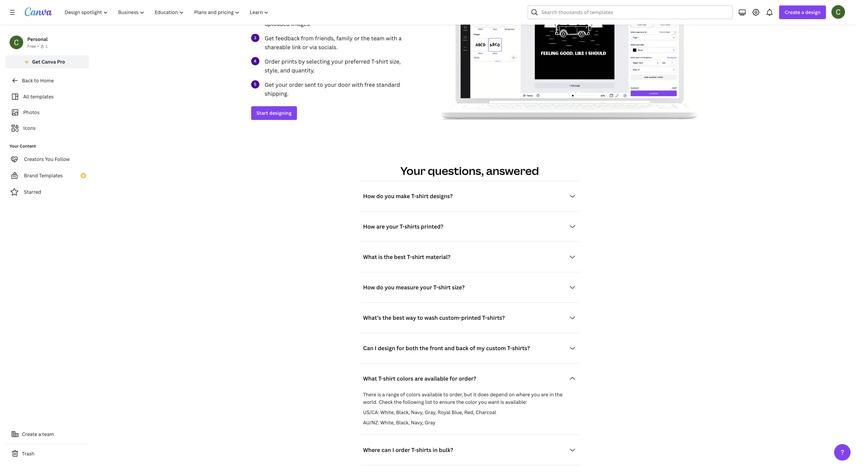 Task type: vqa. For each thing, say whether or not it's contained in the screenshot.
as
no



Task type: describe. For each thing, give the bounding box(es) containing it.
shirts inside dropdown button
[[405, 223, 420, 230]]

1 vertical spatial or
[[354, 34, 360, 42]]

there
[[363, 392, 377, 398]]

templates
[[30, 93, 54, 100]]

a inside the there is a range of colors available to order, but it does depend on where you are in the world. check the following list to ensure the color you want is available:
[[383, 392, 385, 398]]

to right the list
[[434, 399, 439, 406]]

color
[[465, 399, 477, 406]]

text
[[364, 11, 374, 19]]

how for how do you make t-shirt designs?
[[363, 192, 375, 200]]

what's the best way to wash custom-printed t-shirts? button
[[361, 311, 580, 325]]

of inside the there is a range of colors available to order, but it does depend on where you are in the world. check the following list to ensure the color you want is available:
[[401, 392, 405, 398]]

shirts inside dropdown button
[[417, 447, 432, 454]]

you down does
[[479, 399, 487, 406]]

order,
[[450, 392, 463, 398]]

starred
[[24, 189, 41, 195]]

can
[[382, 447, 391, 454]]

back to home link
[[5, 74, 89, 88]]

ensure
[[440, 399, 455, 406]]

quantity.
[[292, 67, 315, 74]]

blue,
[[452, 409, 464, 416]]

of inside dropdown button
[[470, 345, 476, 352]]

shareable
[[265, 43, 291, 51]]

are inside dropdown button
[[415, 375, 423, 383]]

designs?
[[430, 192, 453, 200]]

your questions, answered
[[401, 163, 539, 178]]

the inside ​​can i design for both the front and back of my custom t-shirts? dropdown button
[[420, 345, 429, 352]]

your inside how are your t-shirts printed? dropdown button
[[386, 223, 399, 230]]

check
[[379, 399, 393, 406]]

design for your
[[307, 11, 325, 19]]

all templates link
[[10, 90, 85, 103]]

way
[[406, 314, 416, 322]]

but
[[464, 392, 472, 398]]

how are your t-shirts printed? button
[[361, 220, 580, 234]]

colors inside the there is a range of colors available to order, but it does depend on where you are in the world. check the following list to ensure the color you want is available:
[[406, 392, 421, 398]]

0 horizontal spatial for
[[397, 345, 405, 352]]

your for your questions, answered
[[401, 163, 426, 178]]

what is the best t-shirt material?
[[363, 253, 451, 261]]

images.
[[291, 20, 311, 28]]

start designing
[[257, 110, 292, 116]]

starred link
[[5, 185, 89, 199]]

get for get canva pro
[[32, 58, 40, 65]]

what for what t-shirt colors are available for order?
[[363, 375, 377, 383]]

free •
[[27, 43, 39, 49]]

style,
[[265, 67, 279, 74]]

via
[[310, 43, 317, 51]]

a inside "get feedback from friends, family or the team with a shareable link or via socials."
[[399, 34, 402, 42]]

navy, for gray
[[411, 420, 424, 426]]

1 vertical spatial shirts?
[[513, 345, 530, 352]]

questions,
[[428, 163, 484, 178]]

​​can
[[363, 345, 374, 352]]

both
[[406, 345, 419, 352]]

get for get feedback from friends, family or the team with a shareable link or via socials.
[[265, 34, 274, 42]]

t- left size?
[[434, 284, 439, 291]]

get canva pro button
[[5, 55, 89, 68]]

your left "door"
[[325, 81, 337, 89]]

t- right custom on the bottom right
[[508, 345, 513, 352]]

how do you make t-shirt designs? button
[[361, 189, 580, 203]]

all templates
[[23, 93, 54, 100]]

selecting
[[306, 58, 330, 65]]

gray
[[425, 420, 436, 426]]

in inside where can i order t-shirts in bulk? dropdown button
[[433, 447, 438, 454]]

t- right make
[[412, 192, 417, 200]]

what is the best t-shirt material? button
[[361, 250, 580, 264]]

get for get your order sent to your door with free standard shipping.
[[265, 81, 274, 89]]

are inside dropdown button
[[377, 223, 385, 230]]

your up shipping.
[[276, 81, 288, 89]]

list
[[425, 399, 432, 406]]

royal
[[438, 409, 451, 416]]

content
[[20, 143, 36, 149]]

friends,
[[315, 34, 335, 42]]

link
[[292, 43, 301, 51]]

following
[[403, 399, 424, 406]]

the inside "get feedback from friends, family or the team with a shareable link or via socials."
[[361, 34, 370, 42]]

•
[[37, 43, 39, 49]]

start
[[257, 110, 268, 116]]

uploaded
[[265, 20, 290, 28]]

size?
[[452, 284, 465, 291]]

measure
[[396, 284, 419, 291]]

t- inside dropdown button
[[400, 223, 405, 230]]

start designing link
[[251, 106, 297, 120]]

us/ca:
[[363, 409, 379, 416]]

1
[[45, 43, 48, 49]]

want
[[488, 399, 500, 406]]

are inside the there is a range of colors available to order, but it does depend on where you are in the world. check the following list to ensure the color you want is available:
[[541, 392, 549, 398]]

home
[[40, 77, 54, 84]]

family
[[337, 34, 353, 42]]

create a design button
[[780, 5, 827, 19]]

from
[[301, 34, 314, 42]]

what t-shirt colors are available for order?
[[363, 375, 477, 383]]

you right where
[[532, 392, 540, 398]]

i inside dropdown button
[[375, 345, 377, 352]]

what's the best way to wash custom-printed t-shirts?
[[363, 314, 505, 322]]

​​can i design for both the front and back of my custom t-shirts?
[[363, 345, 530, 352]]

do for measure
[[377, 284, 384, 291]]

printed
[[461, 314, 481, 322]]

on
[[509, 392, 515, 398]]

how do you measure your t-shirt size? button
[[361, 281, 580, 294]]

where can i order t-shirts in bulk? button
[[361, 444, 580, 457]]

how for how are your t-shirts printed?
[[363, 223, 375, 230]]

pro
[[57, 58, 65, 65]]

get your order sent to your door with free standard shipping.
[[265, 81, 400, 97]]

top level navigation element
[[60, 5, 275, 19]]

shirt up range
[[383, 375, 396, 383]]

available:
[[506, 399, 527, 406]]

au/nz: white, black, navy, gray
[[363, 420, 436, 426]]

a inside dropdown button
[[802, 9, 805, 15]]

brand templates
[[24, 172, 63, 179]]

icons link
[[10, 122, 85, 135]]

to inside get your order sent to your door with free standard shipping.
[[318, 81, 323, 89]]

you
[[45, 156, 54, 162]]

what for what is the best t-shirt material?
[[363, 253, 377, 261]]

how for how do you measure your t-shirt size?
[[363, 284, 375, 291]]

own
[[396, 11, 407, 19]]

shirt left material?
[[412, 253, 425, 261]]

follow
[[55, 156, 70, 162]]

with inside customize your design with graphics, text or your own uploaded images.
[[326, 11, 337, 19]]

printed?
[[421, 223, 444, 230]]

brand templates link
[[5, 169, 89, 183]]

where
[[363, 447, 381, 454]]

get canva pro
[[32, 58, 65, 65]]

the inside what's the best way to wash custom-printed t-shirts? dropdown button
[[383, 314, 392, 322]]



Task type: locate. For each thing, give the bounding box(es) containing it.
design left christina overa icon
[[806, 9, 821, 15]]

1 how from the top
[[363, 192, 375, 200]]

colors up range
[[397, 375, 414, 383]]

standard
[[377, 81, 400, 89]]

2 vertical spatial get
[[265, 81, 274, 89]]

1 horizontal spatial for
[[450, 375, 458, 383]]

with up size, at left top
[[386, 34, 398, 42]]

au/nz:
[[363, 420, 379, 426]]

charcoal
[[476, 409, 497, 416]]

you left measure
[[385, 284, 395, 291]]

order
[[265, 58, 280, 65]]

2 how from the top
[[363, 223, 375, 230]]

you inside dropdown button
[[385, 284, 395, 291]]

1 vertical spatial best
[[393, 314, 405, 322]]

your
[[294, 11, 306, 19], [382, 11, 394, 19], [332, 58, 344, 65], [276, 81, 288, 89], [325, 81, 337, 89], [386, 223, 399, 230], [420, 284, 432, 291]]

create a team button
[[5, 428, 89, 442]]

or
[[375, 11, 381, 19], [354, 34, 360, 42], [303, 43, 308, 51]]

t- left material?
[[407, 253, 412, 261]]

order left sent
[[289, 81, 304, 89]]

free
[[27, 43, 36, 49]]

1 horizontal spatial order
[[396, 447, 410, 454]]

all
[[23, 93, 29, 100]]

to right back
[[34, 77, 39, 84]]

and left back in the right of the page
[[445, 345, 455, 352]]

custom
[[486, 345, 506, 352]]

where
[[516, 392, 530, 398]]

1 vertical spatial your
[[401, 163, 426, 178]]

customize your design with graphics, text or your own uploaded images.
[[265, 11, 407, 28]]

team inside button
[[42, 431, 54, 438]]

order prints by selecting your preferred t-shirt size, style, and quantity.
[[265, 58, 401, 74]]

depend
[[490, 392, 508, 398]]

0 vertical spatial shirts?
[[487, 314, 505, 322]]

your down make
[[386, 223, 399, 230]]

2 do from the top
[[377, 284, 384, 291]]

0 horizontal spatial create
[[22, 431, 37, 438]]

black, up au/nz: white, black, navy, gray
[[396, 409, 410, 416]]

your up images.
[[294, 11, 306, 19]]

0 vertical spatial is
[[379, 253, 383, 261]]

red,
[[465, 409, 475, 416]]

1 horizontal spatial team
[[371, 34, 385, 42]]

t- inside order prints by selecting your preferred t-shirt size, style, and quantity.
[[372, 58, 376, 65]]

0 vertical spatial order
[[289, 81, 304, 89]]

world.
[[363, 399, 378, 406]]

to right way
[[418, 314, 423, 322]]

black, for gray
[[396, 420, 410, 426]]

t- right printed
[[483, 314, 487, 322]]

1 what from the top
[[363, 253, 377, 261]]

what inside what is the best t-shirt material? dropdown button
[[363, 253, 377, 261]]

how inside dropdown button
[[363, 223, 375, 230]]

the inside what is the best t-shirt material? dropdown button
[[384, 253, 393, 261]]

or left via
[[303, 43, 308, 51]]

0 vertical spatial with
[[326, 11, 337, 19]]

and inside dropdown button
[[445, 345, 455, 352]]

how are your t-shirts printed?
[[363, 223, 444, 230]]

back to home
[[22, 77, 54, 84]]

0 vertical spatial what
[[363, 253, 377, 261]]

how do you measure your t-shirt size?
[[363, 284, 465, 291]]

answered
[[486, 163, 539, 178]]

how inside dropdown button
[[363, 192, 375, 200]]

there is a range of colors available to order, but it does depend on where you are in the world. check the following list to ensure the color you want is available:
[[363, 392, 563, 406]]

1 horizontal spatial of
[[470, 345, 476, 352]]

sent
[[305, 81, 316, 89]]

shirt left size?
[[439, 284, 451, 291]]

get left canva
[[32, 58, 40, 65]]

free
[[365, 81, 375, 89]]

bulk?
[[439, 447, 453, 454]]

of left my
[[470, 345, 476, 352]]

your content
[[10, 143, 36, 149]]

for left both
[[397, 345, 405, 352]]

get inside button
[[32, 58, 40, 65]]

1 vertical spatial black,
[[396, 420, 410, 426]]

1 horizontal spatial shirts?
[[513, 345, 530, 352]]

to inside dropdown button
[[418, 314, 423, 322]]

navy, left gray
[[411, 420, 424, 426]]

0 vertical spatial are
[[377, 223, 385, 230]]

colors up following
[[406, 392, 421, 398]]

is for the
[[379, 253, 383, 261]]

design for a
[[806, 9, 821, 15]]

0 vertical spatial or
[[375, 11, 381, 19]]

1 vertical spatial white,
[[381, 420, 395, 426]]

of right range
[[401, 392, 405, 398]]

to up "ensure"
[[444, 392, 449, 398]]

0 vertical spatial shirts
[[405, 223, 420, 230]]

your right measure
[[420, 284, 432, 291]]

1 vertical spatial and
[[445, 345, 455, 352]]

prints
[[282, 58, 297, 65]]

order inside get your order sent to your door with free standard shipping.
[[289, 81, 304, 89]]

0 vertical spatial of
[[470, 345, 476, 352]]

1 navy, from the top
[[411, 409, 424, 416]]

shirts left printed?
[[405, 223, 420, 230]]

1 white, from the top
[[381, 409, 395, 416]]

1 vertical spatial is
[[378, 392, 381, 398]]

do left make
[[377, 192, 384, 200]]

a
[[802, 9, 805, 15], [399, 34, 402, 42], [383, 392, 385, 398], [38, 431, 41, 438]]

2 horizontal spatial or
[[375, 11, 381, 19]]

shirt inside dropdown button
[[416, 192, 429, 200]]

white, for au/nz:
[[381, 420, 395, 426]]

do inside dropdown button
[[377, 284, 384, 291]]

your inside how do you measure your t-shirt size? dropdown button
[[420, 284, 432, 291]]

us/ca: white, black, navy, gray, royal blue, red, charcoal
[[363, 409, 497, 416]]

design up images.
[[307, 11, 325, 19]]

1 horizontal spatial in
[[550, 392, 554, 398]]

design inside customize your design with graphics, text or your own uploaded images.
[[307, 11, 325, 19]]

team
[[371, 34, 385, 42], [42, 431, 54, 438]]

2 what from the top
[[363, 375, 377, 383]]

in right where
[[550, 392, 554, 398]]

get up shipping.
[[265, 81, 274, 89]]

1 vertical spatial of
[[401, 392, 405, 398]]

1 vertical spatial order
[[396, 447, 410, 454]]

best
[[394, 253, 406, 261], [393, 314, 405, 322]]

2 horizontal spatial design
[[806, 9, 821, 15]]

design right ​​can
[[378, 345, 396, 352]]

create for create a design
[[785, 9, 801, 15]]

0 horizontal spatial of
[[401, 392, 405, 398]]

a inside button
[[38, 431, 41, 438]]

i right the can
[[393, 447, 394, 454]]

create for create a team
[[22, 431, 37, 438]]

1 horizontal spatial and
[[445, 345, 455, 352]]

how to design and order custom t-shirts image
[[440, 0, 700, 120]]

my
[[477, 345, 485, 352]]

1 vertical spatial shirts
[[417, 447, 432, 454]]

and inside order prints by selecting your preferred t-shirt size, style, and quantity.
[[280, 67, 290, 74]]

shipping.
[[265, 90, 289, 97]]

1 vertical spatial colors
[[406, 392, 421, 398]]

1 vertical spatial i
[[393, 447, 394, 454]]

0 vertical spatial available
[[425, 375, 449, 383]]

get up shareable
[[265, 34, 274, 42]]

1 horizontal spatial with
[[352, 81, 363, 89]]

0 vertical spatial black,
[[396, 409, 410, 416]]

1 black, from the top
[[396, 409, 410, 416]]

0 horizontal spatial your
[[10, 143, 19, 149]]

and down 'prints'
[[280, 67, 290, 74]]

shirts? right custom on the bottom right
[[513, 345, 530, 352]]

to
[[34, 77, 39, 84], [318, 81, 323, 89], [418, 314, 423, 322], [444, 392, 449, 398], [434, 399, 439, 406]]

2 horizontal spatial are
[[541, 392, 549, 398]]

your inside order prints by selecting your preferred t-shirt size, style, and quantity.
[[332, 58, 344, 65]]

0 horizontal spatial or
[[303, 43, 308, 51]]

navy, for gray,
[[411, 409, 424, 416]]

what inside what t-shirt colors are available for order? dropdown button
[[363, 375, 377, 383]]

to right sent
[[318, 81, 323, 89]]

1 vertical spatial navy,
[[411, 420, 424, 426]]

order?
[[459, 375, 477, 383]]

canva
[[42, 58, 56, 65]]

order inside dropdown button
[[396, 447, 410, 454]]

get feedback from friends, family or the team with a shareable link or via socials.
[[265, 34, 402, 51]]

shirts left bulk?
[[417, 447, 432, 454]]

0 vertical spatial do
[[377, 192, 384, 200]]

None search field
[[528, 5, 733, 19]]

what's
[[363, 314, 381, 322]]

shirt
[[376, 58, 388, 65], [416, 192, 429, 200], [412, 253, 425, 261], [439, 284, 451, 291], [383, 375, 396, 383]]

with inside get your order sent to your door with free standard shipping.
[[352, 81, 363, 89]]

available inside the there is a range of colors available to order, but it does depend on where you are in the world. check the following list to ensure the color you want is available:
[[422, 392, 443, 398]]

2 navy, from the top
[[411, 420, 424, 426]]

2 white, from the top
[[381, 420, 395, 426]]

create inside create a team button
[[22, 431, 37, 438]]

do inside dropdown button
[[377, 192, 384, 200]]

in inside the there is a range of colors available to order, but it does depend on where you are in the world. check the following list to ensure the color you want is available:
[[550, 392, 554, 398]]

the
[[361, 34, 370, 42], [384, 253, 393, 261], [383, 314, 392, 322], [420, 345, 429, 352], [555, 392, 563, 398], [394, 399, 402, 406], [457, 399, 464, 406]]

0 vertical spatial create
[[785, 9, 801, 15]]

create inside create a design dropdown button
[[785, 9, 801, 15]]

t- up check
[[379, 375, 383, 383]]

t- left printed?
[[400, 223, 405, 230]]

custom-
[[440, 314, 461, 322]]

designing
[[269, 110, 292, 116]]

best down the how are your t-shirts printed?
[[394, 253, 406, 261]]

colors
[[397, 375, 414, 383], [406, 392, 421, 398]]

team up trash link
[[42, 431, 54, 438]]

preferred
[[345, 58, 370, 65]]

0 horizontal spatial with
[[326, 11, 337, 19]]

2 vertical spatial with
[[352, 81, 363, 89]]

shirt left size, at left top
[[376, 58, 388, 65]]

navy, down following
[[411, 409, 424, 416]]

0 horizontal spatial and
[[280, 67, 290, 74]]

1 horizontal spatial your
[[401, 163, 426, 178]]

available inside dropdown button
[[425, 375, 449, 383]]

what t-shirt colors are available for order? button
[[361, 372, 580, 386]]

christina overa image
[[832, 5, 846, 19]]

get inside get your order sent to your door with free standard shipping.
[[265, 81, 274, 89]]

0 vertical spatial navy,
[[411, 409, 424, 416]]

1 horizontal spatial design
[[378, 345, 396, 352]]

0 vertical spatial team
[[371, 34, 385, 42]]

0 vertical spatial in
[[550, 392, 554, 398]]

your up how do you make t-shirt designs?
[[401, 163, 426, 178]]

gray,
[[425, 409, 437, 416]]

i right ​​can
[[375, 345, 377, 352]]

0 vertical spatial get
[[265, 34, 274, 42]]

white, right au/nz:
[[381, 420, 395, 426]]

create a design
[[785, 9, 821, 15]]

2 horizontal spatial with
[[386, 34, 398, 42]]

0 vertical spatial for
[[397, 345, 405, 352]]

or right family
[[354, 34, 360, 42]]

0 horizontal spatial team
[[42, 431, 54, 438]]

creators you follow link
[[5, 153, 89, 166]]

1 do from the top
[[377, 192, 384, 200]]

of
[[470, 345, 476, 352], [401, 392, 405, 398]]

2 vertical spatial or
[[303, 43, 308, 51]]

0 vertical spatial and
[[280, 67, 290, 74]]

colors inside what t-shirt colors are available for order? dropdown button
[[397, 375, 414, 383]]

your for your content
[[10, 143, 19, 149]]

0 vertical spatial how
[[363, 192, 375, 200]]

in left bulk?
[[433, 447, 438, 454]]

1 vertical spatial what
[[363, 375, 377, 383]]

0 vertical spatial best
[[394, 253, 406, 261]]

templates
[[39, 172, 63, 179]]

get
[[265, 34, 274, 42], [32, 58, 40, 65], [265, 81, 274, 89]]

does
[[478, 392, 489, 398]]

available
[[425, 375, 449, 383], [422, 392, 443, 398]]

team down text in the left top of the page
[[371, 34, 385, 42]]

black, down following
[[396, 420, 410, 426]]

by
[[299, 58, 305, 65]]

1 horizontal spatial are
[[415, 375, 423, 383]]

order right the can
[[396, 447, 410, 454]]

1 vertical spatial available
[[422, 392, 443, 398]]

customize
[[265, 11, 293, 19]]

1 vertical spatial in
[[433, 447, 438, 454]]

team inside "get feedback from friends, family or the team with a shareable link or via socials."
[[371, 34, 385, 42]]

your left content
[[10, 143, 19, 149]]

1 vertical spatial are
[[415, 375, 423, 383]]

shirt inside order prints by selecting your preferred t-shirt size, style, and quantity.
[[376, 58, 388, 65]]

how inside dropdown button
[[363, 284, 375, 291]]

is inside dropdown button
[[379, 253, 383, 261]]

white, for us/ca:
[[381, 409, 395, 416]]

1 horizontal spatial create
[[785, 9, 801, 15]]

0 horizontal spatial are
[[377, 223, 385, 230]]

for left the order?
[[450, 375, 458, 383]]

black, for gray,
[[396, 409, 410, 416]]

your
[[10, 143, 19, 149], [401, 163, 426, 178]]

photos
[[23, 109, 40, 116]]

how
[[363, 192, 375, 200], [363, 223, 375, 230], [363, 284, 375, 291]]

do left measure
[[377, 284, 384, 291]]

0 vertical spatial colors
[[397, 375, 414, 383]]

your left 'own'
[[382, 11, 394, 19]]

back
[[22, 77, 33, 84]]

t- right "preferred"
[[372, 58, 376, 65]]

you inside dropdown button
[[385, 192, 395, 200]]

​​can i design for both the front and back of my custom t-shirts? button
[[361, 342, 580, 355]]

and
[[280, 67, 290, 74], [445, 345, 455, 352]]

1 vertical spatial with
[[386, 34, 398, 42]]

1 vertical spatial get
[[32, 58, 40, 65]]

shirt left designs?
[[416, 192, 429, 200]]

personal
[[27, 36, 48, 42]]

1 vertical spatial how
[[363, 223, 375, 230]]

0 vertical spatial white,
[[381, 409, 395, 416]]

0 horizontal spatial order
[[289, 81, 304, 89]]

0 horizontal spatial shirts?
[[487, 314, 505, 322]]

2 vertical spatial are
[[541, 392, 549, 398]]

0 vertical spatial i
[[375, 345, 377, 352]]

shirts?
[[487, 314, 505, 322], [513, 345, 530, 352]]

design for i
[[378, 345, 396, 352]]

1 vertical spatial create
[[22, 431, 37, 438]]

or right text in the left top of the page
[[375, 11, 381, 19]]

are
[[377, 223, 385, 230], [415, 375, 423, 383], [541, 392, 549, 398]]

1 vertical spatial team
[[42, 431, 54, 438]]

0 horizontal spatial design
[[307, 11, 325, 19]]

0 horizontal spatial in
[[433, 447, 438, 454]]

brand
[[24, 172, 38, 179]]

with inside "get feedback from friends, family or the team with a shareable link or via socials."
[[386, 34, 398, 42]]

0 vertical spatial your
[[10, 143, 19, 149]]

1 horizontal spatial or
[[354, 34, 360, 42]]

0 horizontal spatial i
[[375, 345, 377, 352]]

i inside dropdown button
[[393, 447, 394, 454]]

graphics,
[[339, 11, 362, 19]]

1 vertical spatial for
[[450, 375, 458, 383]]

your down socials.
[[332, 58, 344, 65]]

shirts? right printed
[[487, 314, 505, 322]]

you left make
[[385, 192, 395, 200]]

2 vertical spatial is
[[501, 399, 504, 406]]

or inside customize your design with graphics, text or your own uploaded images.
[[375, 11, 381, 19]]

with left graphics,
[[326, 11, 337, 19]]

is for a
[[378, 392, 381, 398]]

get inside "get feedback from friends, family or the team with a shareable link or via socials."
[[265, 34, 274, 42]]

2 black, from the top
[[396, 420, 410, 426]]

feedback
[[276, 34, 300, 42]]

white, down check
[[381, 409, 395, 416]]

with left free
[[352, 81, 363, 89]]

Search search field
[[542, 6, 729, 19]]

do for make
[[377, 192, 384, 200]]

1 horizontal spatial i
[[393, 447, 394, 454]]

trash link
[[5, 447, 89, 461]]

3 how from the top
[[363, 284, 375, 291]]

1 vertical spatial do
[[377, 284, 384, 291]]

2 vertical spatial how
[[363, 284, 375, 291]]

t- right the can
[[412, 447, 417, 454]]

best left way
[[393, 314, 405, 322]]



